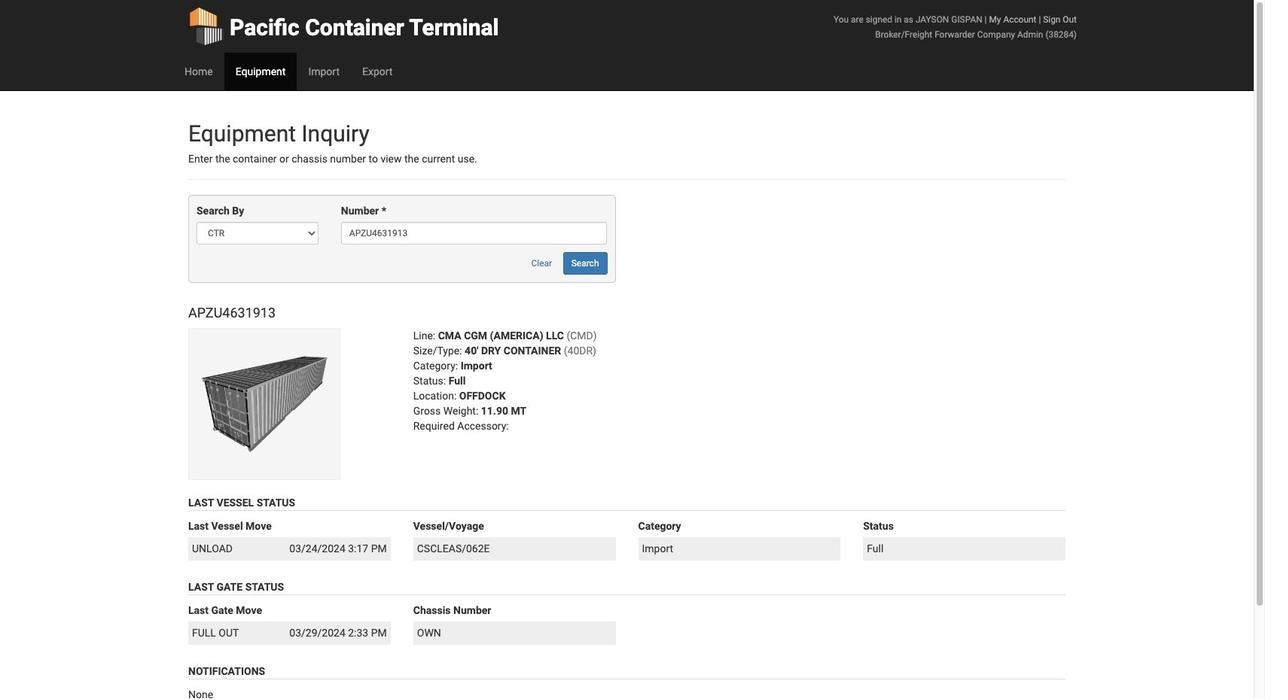 Task type: vqa. For each thing, say whether or not it's contained in the screenshot.
PACIFIC CONTAINER TERMINAL LONG BEACH, CALIFORNIA
no



Task type: locate. For each thing, give the bounding box(es) containing it.
None text field
[[341, 222, 607, 245]]

40dr image
[[188, 329, 340, 481]]



